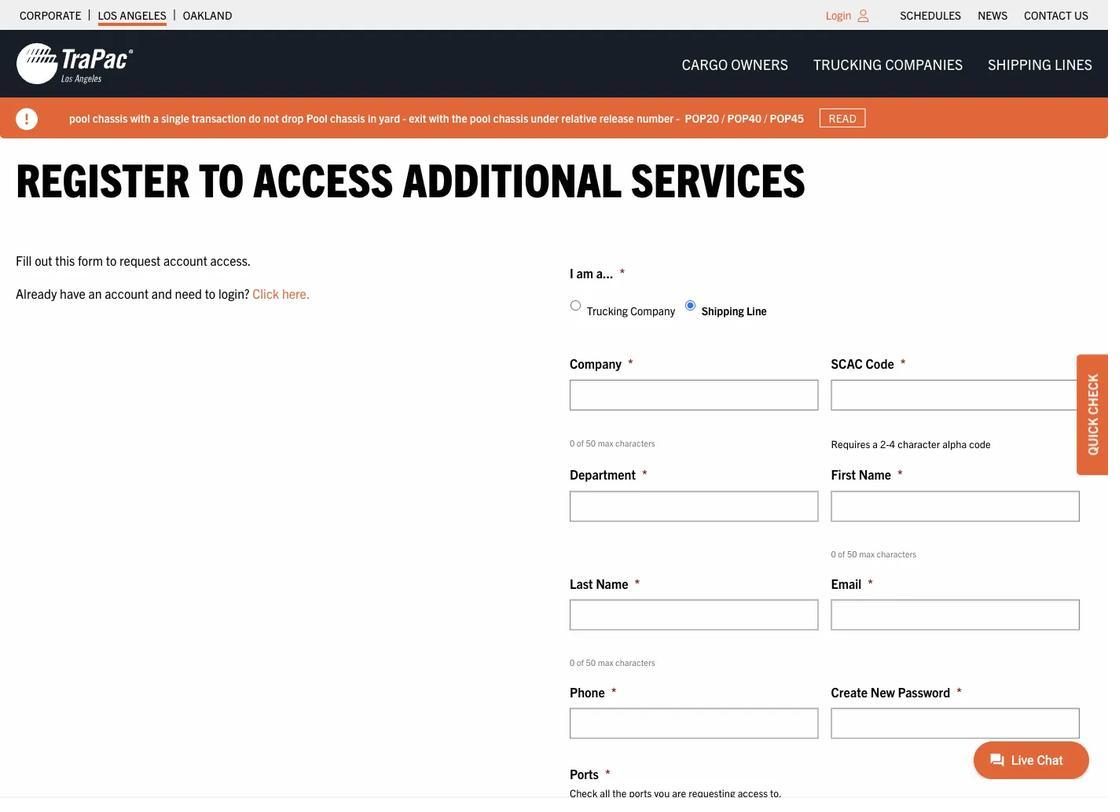 Task type: locate. For each thing, give the bounding box(es) containing it.
2 - from the left
[[677, 111, 680, 125]]

1 vertical spatial of
[[839, 548, 846, 559]]

max up email *
[[860, 548, 875, 559]]

shipping inside register to access additional services main content
[[702, 303, 744, 317]]

companies
[[886, 55, 964, 72]]

-
[[403, 111, 407, 125], [677, 111, 680, 125]]

in
[[368, 111, 377, 125]]

phone
[[570, 684, 605, 700]]

alpha
[[943, 437, 968, 450]]

0 for last name
[[570, 657, 575, 668]]

1 vertical spatial 50
[[848, 548, 858, 559]]

account up need
[[164, 253, 207, 268]]

a
[[153, 111, 159, 125], [873, 437, 878, 450]]

50 up phone *
[[586, 657, 596, 668]]

cargo owners
[[682, 55, 789, 72]]

* right password
[[957, 684, 963, 700]]

0 for company
[[570, 437, 575, 448]]

1 horizontal spatial pool
[[470, 111, 491, 125]]

None text field
[[570, 380, 819, 410], [570, 491, 819, 522], [832, 491, 1080, 522], [570, 600, 819, 630], [832, 600, 1080, 630], [570, 708, 819, 739], [570, 380, 819, 410], [570, 491, 819, 522], [832, 491, 1080, 522], [570, 600, 819, 630], [832, 600, 1080, 630], [570, 708, 819, 739]]

shipping inside menu bar
[[989, 55, 1052, 72]]

pool chassis with a single transaction  do not drop pool chassis in yard -  exit with the pool chassis under relative release number -  pop20 / pop40 / pop45
[[69, 111, 805, 125]]

1 horizontal spatial shipping
[[989, 55, 1052, 72]]

to right need
[[205, 285, 216, 301]]

0 up email
[[832, 548, 837, 559]]

1 vertical spatial company
[[570, 355, 622, 371]]

0 vertical spatial account
[[164, 253, 207, 268]]

1 vertical spatial 0 of 50 max characters
[[832, 548, 917, 559]]

name right first
[[859, 466, 892, 482]]

1 vertical spatial max
[[860, 548, 875, 559]]

0 of 50 max characters up phone *
[[570, 657, 656, 668]]

0 vertical spatial characters
[[616, 437, 656, 448]]

shipping right shipping line option
[[702, 303, 744, 317]]

0 horizontal spatial account
[[105, 285, 149, 301]]

0 vertical spatial shipping
[[989, 55, 1052, 72]]

company left shipping line option
[[631, 303, 676, 317]]

los angeles
[[98, 8, 167, 22]]

1 horizontal spatial name
[[859, 466, 892, 482]]

trucking right trucking company option
[[587, 303, 628, 317]]

* right email
[[868, 575, 874, 591]]

trucking down login
[[814, 55, 883, 72]]

max up department
[[598, 437, 614, 448]]

trucking companies
[[814, 55, 964, 72]]

shipping left lines
[[989, 55, 1052, 72]]

1 horizontal spatial /
[[765, 111, 768, 125]]

none password field inside register to access additional services main content
[[832, 708, 1080, 739]]

with left single on the left top of the page
[[130, 111, 151, 125]]

1 / from the left
[[722, 111, 725, 125]]

this
[[55, 253, 75, 268]]

1 pool from the left
[[69, 111, 90, 125]]

corporate link
[[20, 4, 81, 26]]

email
[[832, 575, 862, 591]]

characters
[[616, 437, 656, 448], [877, 548, 917, 559], [616, 657, 656, 668]]

account right an
[[105, 285, 149, 301]]

chassis
[[93, 111, 128, 125], [330, 111, 365, 125], [493, 111, 529, 125]]

relative
[[562, 111, 597, 125]]

1 horizontal spatial with
[[429, 111, 449, 125]]

owners
[[732, 55, 789, 72]]

2 vertical spatial max
[[598, 657, 614, 668]]

* down the trucking company
[[628, 355, 634, 371]]

shipping for shipping lines
[[989, 55, 1052, 72]]

0 horizontal spatial a
[[153, 111, 159, 125]]

chassis left "under"
[[493, 111, 529, 125]]

50
[[586, 437, 596, 448], [848, 548, 858, 559], [586, 657, 596, 668]]

release
[[600, 111, 634, 125]]

lines
[[1055, 55, 1093, 72]]

0 vertical spatial of
[[577, 437, 584, 448]]

1 vertical spatial trucking
[[587, 303, 628, 317]]

access
[[253, 149, 394, 206]]

2 horizontal spatial chassis
[[493, 111, 529, 125]]

name
[[859, 466, 892, 482], [596, 575, 629, 591]]

pool
[[69, 111, 90, 125], [470, 111, 491, 125]]

scac
[[832, 355, 863, 371]]

/ right 'pop20'
[[722, 111, 725, 125]]

0 vertical spatial menu bar
[[893, 4, 1097, 26]]

of
[[577, 437, 584, 448], [839, 548, 846, 559], [577, 657, 584, 668]]

a left 2-
[[873, 437, 878, 450]]

0 vertical spatial company
[[631, 303, 676, 317]]

fill out this form to request account access.
[[16, 253, 251, 268]]

transaction
[[192, 111, 246, 125]]

of up email
[[839, 548, 846, 559]]

0 vertical spatial 0
[[570, 437, 575, 448]]

1 horizontal spatial account
[[164, 253, 207, 268]]

0 for first name
[[832, 548, 837, 559]]

0 of 50 max characters
[[570, 437, 656, 448], [832, 548, 917, 559], [570, 657, 656, 668]]

0 horizontal spatial pool
[[69, 111, 90, 125]]

0 horizontal spatial /
[[722, 111, 725, 125]]

a inside main content
[[873, 437, 878, 450]]

to
[[199, 149, 244, 206], [106, 253, 117, 268], [205, 285, 216, 301]]

0 vertical spatial 50
[[586, 437, 596, 448]]

menu bar containing cargo owners
[[670, 48, 1106, 80]]

2 vertical spatial of
[[577, 657, 584, 668]]

0 vertical spatial name
[[859, 466, 892, 482]]

menu bar
[[893, 4, 1097, 26], [670, 48, 1106, 80]]

news link
[[978, 4, 1008, 26]]

pool right solid image
[[69, 111, 90, 125]]

/ left pop45
[[765, 111, 768, 125]]

0 horizontal spatial company
[[570, 355, 622, 371]]

0 horizontal spatial shipping
[[702, 303, 744, 317]]

read link
[[820, 108, 866, 128]]

cargo owners link
[[670, 48, 801, 80]]

1 vertical spatial name
[[596, 575, 629, 591]]

* down requires a 2-4 character alpha code on the bottom right
[[898, 466, 903, 482]]

0 up department
[[570, 437, 575, 448]]

0 horizontal spatial name
[[596, 575, 629, 591]]

Trucking Company radio
[[571, 301, 581, 311]]

*
[[620, 265, 625, 281], [628, 355, 634, 371], [901, 355, 906, 371], [642, 466, 648, 482], [898, 466, 903, 482], [635, 575, 640, 591], [868, 575, 874, 591], [612, 684, 617, 700], [957, 684, 963, 700], [605, 766, 611, 782]]

trucking inside register to access additional services main content
[[587, 303, 628, 317]]

under
[[531, 111, 559, 125]]

shipping for shipping line
[[702, 303, 744, 317]]

company down trucking company option
[[570, 355, 622, 371]]

50 up department
[[586, 437, 596, 448]]

2 vertical spatial 0
[[570, 657, 575, 668]]

2 vertical spatial 50
[[586, 657, 596, 668]]

company *
[[570, 355, 634, 371]]

with left the
[[429, 111, 449, 125]]

* right department
[[642, 466, 648, 482]]

0 horizontal spatial trucking
[[587, 303, 628, 317]]

0 vertical spatial 0 of 50 max characters
[[570, 437, 656, 448]]

banner
[[0, 30, 1109, 138]]

trucking
[[814, 55, 883, 72], [587, 303, 628, 317]]

1 vertical spatial a
[[873, 437, 878, 450]]

new
[[871, 684, 896, 700]]

1 horizontal spatial company
[[631, 303, 676, 317]]

chassis up register
[[93, 111, 128, 125]]

0 horizontal spatial -
[[403, 111, 407, 125]]

0 up 'phone'
[[570, 657, 575, 668]]

2 vertical spatial to
[[205, 285, 216, 301]]

schedules link
[[901, 4, 962, 26]]

2 pool from the left
[[470, 111, 491, 125]]

3 chassis from the left
[[493, 111, 529, 125]]

50 up email *
[[848, 548, 858, 559]]

/
[[722, 111, 725, 125], [765, 111, 768, 125]]

read
[[829, 111, 857, 125]]

department *
[[570, 466, 648, 482]]

0 of 50 max characters up department *
[[570, 437, 656, 448]]

- left exit
[[403, 111, 407, 125]]

1 horizontal spatial chassis
[[330, 111, 365, 125]]

pool
[[306, 111, 328, 125]]

1 vertical spatial characters
[[877, 548, 917, 559]]

department
[[570, 466, 636, 482]]

click
[[253, 285, 279, 301]]

max up phone *
[[598, 657, 614, 668]]

4
[[890, 437, 896, 450]]

2 vertical spatial 0 of 50 max characters
[[570, 657, 656, 668]]

first
[[832, 466, 856, 482]]

already have an account and need to login? click here.
[[16, 285, 310, 301]]

characters for last name *
[[616, 657, 656, 668]]

0 vertical spatial trucking
[[814, 55, 883, 72]]

with
[[130, 111, 151, 125], [429, 111, 449, 125]]

None password field
[[832, 708, 1080, 739]]

1 vertical spatial menu bar
[[670, 48, 1106, 80]]

last name *
[[570, 575, 640, 591]]

0 vertical spatial max
[[598, 437, 614, 448]]

chassis left in
[[330, 111, 365, 125]]

1 horizontal spatial a
[[873, 437, 878, 450]]

max for last
[[598, 657, 614, 668]]

0 horizontal spatial chassis
[[93, 111, 128, 125]]

max for first
[[860, 548, 875, 559]]

1 horizontal spatial trucking
[[814, 55, 883, 72]]

create
[[832, 684, 868, 700]]

1 vertical spatial account
[[105, 285, 149, 301]]

a left single on the left top of the page
[[153, 111, 159, 125]]

1 horizontal spatial -
[[677, 111, 680, 125]]

to down transaction
[[199, 149, 244, 206]]

company
[[631, 303, 676, 317], [570, 355, 622, 371]]

ports
[[570, 766, 599, 782]]

to right form
[[106, 253, 117, 268]]

0 of 50 max characters up email *
[[832, 548, 917, 559]]

and
[[152, 285, 172, 301]]

2 vertical spatial characters
[[616, 657, 656, 668]]

of up department
[[577, 437, 584, 448]]

not
[[263, 111, 279, 125]]

2 chassis from the left
[[330, 111, 365, 125]]

1 vertical spatial 0
[[832, 548, 837, 559]]

None text field
[[832, 380, 1080, 410]]

0 horizontal spatial with
[[130, 111, 151, 125]]

- right the number
[[677, 111, 680, 125]]

contact us link
[[1025, 4, 1089, 26]]

of for company
[[577, 437, 584, 448]]

of up 'phone'
[[577, 657, 584, 668]]

pool right the
[[470, 111, 491, 125]]

quick check
[[1085, 374, 1101, 456]]

last
[[570, 575, 593, 591]]

name right last on the bottom
[[596, 575, 629, 591]]

1 vertical spatial shipping
[[702, 303, 744, 317]]

0 vertical spatial a
[[153, 111, 159, 125]]

banner containing cargo owners
[[0, 30, 1109, 138]]



Task type: vqa. For each thing, say whether or not it's contained in the screenshot.
'Search' to the left
no



Task type: describe. For each thing, give the bounding box(es) containing it.
angeles
[[120, 8, 167, 22]]

los angeles image
[[16, 42, 134, 86]]

number
[[637, 111, 674, 125]]

trucking for trucking companies
[[814, 55, 883, 72]]

shipping line
[[702, 303, 767, 317]]

need
[[175, 285, 202, 301]]

* right ports
[[605, 766, 611, 782]]

am
[[577, 265, 594, 281]]

create new password *
[[832, 684, 963, 700]]

1 with from the left
[[130, 111, 151, 125]]

single
[[161, 111, 189, 125]]

pop20
[[685, 111, 720, 125]]

Shipping Line radio
[[686, 301, 696, 311]]

0 of 50 max characters for first name
[[832, 548, 917, 559]]

menu bar containing schedules
[[893, 4, 1097, 26]]

character
[[898, 437, 941, 450]]

schedules
[[901, 8, 962, 22]]

2 with from the left
[[429, 111, 449, 125]]

menu bar inside banner
[[670, 48, 1106, 80]]

2-
[[881, 437, 890, 450]]

name for first name
[[859, 466, 892, 482]]

* right last on the bottom
[[635, 575, 640, 591]]

1 - from the left
[[403, 111, 407, 125]]

of for first
[[839, 548, 846, 559]]

pop45
[[770, 111, 805, 125]]

login
[[826, 8, 852, 22]]

services
[[631, 149, 806, 206]]

2 / from the left
[[765, 111, 768, 125]]

solid image
[[16, 108, 38, 130]]

requires a 2-4 character alpha code
[[832, 437, 991, 450]]

50 for last
[[586, 657, 596, 668]]

los
[[98, 8, 117, 22]]

shipping lines link
[[976, 48, 1106, 80]]

of for last
[[577, 657, 584, 668]]

email *
[[832, 575, 874, 591]]

contact
[[1025, 8, 1072, 22]]

i am a... *
[[570, 265, 625, 281]]

trucking company
[[587, 303, 676, 317]]

characters for first name *
[[877, 548, 917, 559]]

request
[[120, 253, 161, 268]]

yard
[[379, 111, 400, 125]]

code
[[866, 355, 895, 371]]

check
[[1085, 374, 1101, 415]]

* right 'phone'
[[612, 684, 617, 700]]

characters for company *
[[616, 437, 656, 448]]

i
[[570, 265, 574, 281]]

max for company
[[598, 437, 614, 448]]

contact us
[[1025, 8, 1089, 22]]

register to access additional services
[[16, 149, 806, 206]]

name for last name
[[596, 575, 629, 591]]

phone *
[[570, 684, 617, 700]]

light image
[[858, 9, 869, 22]]

access.
[[210, 253, 251, 268]]

oakland
[[183, 8, 232, 22]]

code
[[970, 437, 991, 450]]

shipping lines
[[989, 55, 1093, 72]]

trucking for trucking company
[[587, 303, 628, 317]]

register
[[16, 149, 190, 206]]

ports *
[[570, 766, 611, 782]]

exit
[[409, 111, 427, 125]]

a...
[[597, 265, 614, 281]]

los angeles link
[[98, 4, 167, 26]]

1 vertical spatial to
[[106, 253, 117, 268]]

click here. link
[[253, 285, 310, 301]]

login?
[[219, 285, 250, 301]]

pop40
[[728, 111, 762, 125]]

0 of 50 max characters for last name
[[570, 657, 656, 668]]

quick check link
[[1077, 354, 1109, 475]]

0 vertical spatial to
[[199, 149, 244, 206]]

50 for first
[[848, 548, 858, 559]]

fill
[[16, 253, 32, 268]]

drop
[[282, 111, 304, 125]]

a inside banner
[[153, 111, 159, 125]]

form
[[78, 253, 103, 268]]

50 for company
[[586, 437, 596, 448]]

do
[[249, 111, 261, 125]]

none text field inside register to access additional services main content
[[832, 380, 1080, 410]]

requires
[[832, 437, 871, 450]]

* right a...
[[620, 265, 625, 281]]

out
[[35, 253, 52, 268]]

password
[[898, 684, 951, 700]]

trucking companies link
[[801, 48, 976, 80]]

cargo
[[682, 55, 728, 72]]

login link
[[826, 8, 852, 22]]

oakland link
[[183, 4, 232, 26]]

* right code at the right of page
[[901, 355, 906, 371]]

already
[[16, 285, 57, 301]]

scac code *
[[832, 355, 906, 371]]

register to access additional services main content
[[0, 149, 1109, 798]]

0 of 50 max characters for company
[[570, 437, 656, 448]]

additional
[[403, 149, 622, 206]]

the
[[452, 111, 468, 125]]

us
[[1075, 8, 1089, 22]]

1 chassis from the left
[[93, 111, 128, 125]]

line
[[747, 303, 767, 317]]

corporate
[[20, 8, 81, 22]]

an
[[88, 285, 102, 301]]

news
[[978, 8, 1008, 22]]

have
[[60, 285, 86, 301]]



